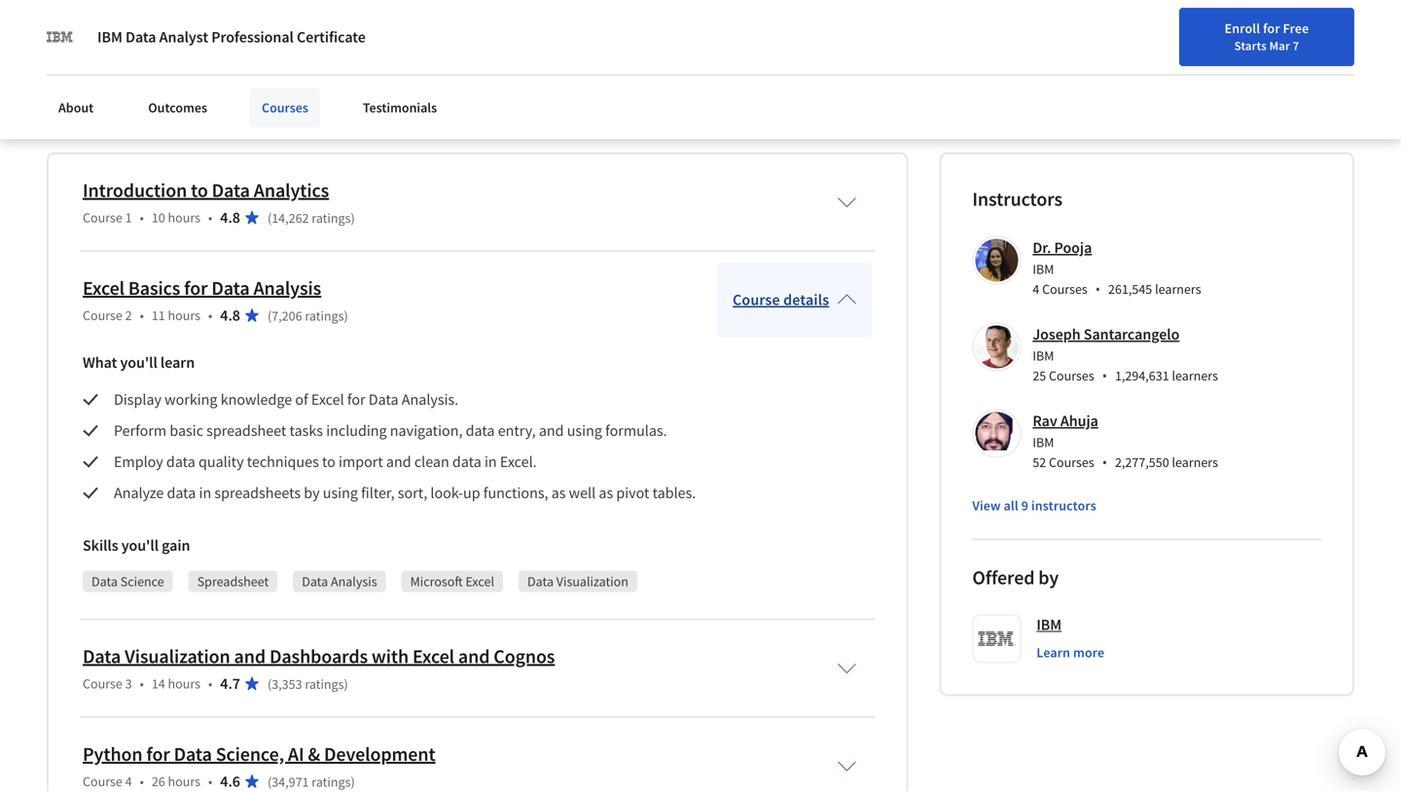 Task type: describe. For each thing, give the bounding box(es) containing it.
science
[[120, 573, 164, 590]]

your
[[1150, 22, 1176, 40]]

perform basic spreadsheet tasks including navigation, data entry, and using formulas.
[[114, 421, 667, 440]]

professional
[[211, 27, 294, 47]]

) for science,
[[351, 773, 355, 791]]

display working knowledge of excel for data analysis.
[[114, 390, 459, 409]]

basics
[[128, 276, 180, 300]]

• inside dr. pooja ibm 4 courses • 261,545 learners
[[1096, 280, 1101, 298]]

( 34,971 ratings )
[[268, 773, 355, 791]]

ibm link
[[1037, 615, 1062, 635]]

perform
[[114, 421, 167, 440]]

in
[[1287, 22, 1298, 40]]

working
[[165, 390, 218, 409]]

4 inside dr. pooja ibm 4 courses • 261,545 learners
[[1033, 280, 1040, 298]]

find your new career
[[1122, 22, 1244, 40]]

data right analyze
[[167, 483, 196, 503]]

analytics
[[254, 178, 329, 202]]

0 horizontal spatial of
[[295, 390, 308, 409]]

employ data quality techniques to import and clean data in excel.
[[114, 452, 537, 471]]

join
[[1315, 25, 1341, 42]]

spreadsheets
[[214, 483, 301, 503]]

outcomes
[[148, 99, 207, 116]]

entry,
[[498, 421, 536, 440]]

for right "basics"
[[184, 276, 208, 300]]

ibm inside ibm learn more
[[1037, 615, 1062, 634]]

offered by
[[973, 565, 1059, 590]]

quality
[[199, 452, 244, 471]]

0 horizontal spatial by
[[304, 483, 320, 503]]

tasks
[[290, 421, 323, 440]]

excel basics for data analysis link
[[83, 276, 321, 300]]

techniques
[[247, 452, 319, 471]]

excel up tasks
[[311, 390, 344, 409]]

1 vertical spatial using
[[323, 483, 358, 503]]

data visualization
[[528, 573, 629, 590]]

data science
[[91, 573, 164, 590]]

26
[[152, 773, 165, 790]]

enroll
[[1225, 19, 1260, 37]]

find your new career link
[[1113, 19, 1254, 44]]

( 7,206 ratings )
[[268, 307, 348, 325]]

34,971
[[272, 773, 309, 791]]

1 horizontal spatial by
[[1039, 565, 1059, 590]]

data up the perform basic spreadsheet tasks including navigation, data entry, and using formulas.
[[369, 390, 399, 409]]

skills you'll gain
[[83, 536, 190, 555]]

data up dashboards
[[302, 573, 328, 590]]

python for data science, ai & development link
[[83, 742, 436, 766]]

rav ahuja ibm 52 courses • 2,277,550 learners
[[1033, 411, 1218, 471]]

view
[[973, 497, 1001, 514]]

2 as from the left
[[599, 483, 613, 503]]

free for enroll for free starts mar 7
[[1283, 19, 1309, 37]]

for for prepare
[[101, 30, 119, 49]]

courses for joseph
[[1049, 367, 1095, 384]]

the
[[193, 30, 214, 49]]

coursera image
[[23, 16, 147, 47]]

santarcangelo
[[1084, 325, 1180, 344]]

data down skills
[[91, 573, 118, 590]]

dr. pooja image
[[975, 239, 1018, 282]]

learn more button
[[1037, 643, 1105, 662]]

• left 26
[[140, 773, 144, 790]]

including
[[326, 421, 387, 440]]

ibm data analyst professional certificate
[[97, 27, 366, 47]]

development
[[324, 742, 436, 766]]

microsoft excel
[[410, 573, 494, 590]]

hours for visualization
[[168, 675, 201, 692]]

• down excel basics for data analysis link
[[208, 307, 212, 324]]

data up up
[[452, 452, 482, 471]]

what you'll learn
[[83, 353, 195, 372]]

data up course 4 • 26 hours •
[[174, 742, 212, 766]]

data left the analytics
[[357, 30, 388, 49]]

ahuja
[[1061, 411, 1099, 431]]

• down the introduction to data analytics
[[208, 209, 212, 226]]

join for free
[[1315, 25, 1390, 42]]

visualization for data visualization and dashboards with excel and cognos
[[125, 644, 230, 669]]

well
[[569, 483, 596, 503]]

courses down the growth
[[262, 99, 308, 116]]

( 14,262 ratings )
[[268, 209, 355, 227]]

clean
[[414, 452, 449, 471]]

ibm image
[[47, 23, 74, 51]]

( for data
[[268, 307, 272, 325]]

testimonials
[[363, 99, 437, 116]]

25
[[1033, 367, 1046, 384]]

for for enroll
[[1263, 19, 1280, 37]]

skills
[[83, 536, 118, 555]]

certificate
[[297, 27, 366, 47]]

4.8 for data
[[220, 208, 240, 227]]

and right entry,
[[539, 421, 564, 440]]

1 vertical spatial analysis
[[331, 573, 377, 590]]

look-
[[431, 483, 463, 503]]

11
[[152, 307, 165, 324]]

find
[[1122, 22, 1147, 40]]

learners for ahuja
[[1172, 453, 1218, 471]]

( for dashboards
[[268, 675, 272, 693]]

instructors
[[973, 187, 1063, 211]]

• left 4.6
[[208, 773, 212, 790]]

excel basics for data analysis
[[83, 276, 321, 300]]

free for join for free
[[1364, 25, 1390, 42]]

course 1 • 10 hours •
[[83, 209, 212, 226]]

testimonials link
[[351, 88, 449, 127]]

field
[[306, 30, 337, 49]]

2
[[125, 307, 132, 324]]

spreadsheet
[[206, 421, 286, 440]]

data left analyst
[[126, 27, 156, 47]]

ibm for dr. pooja
[[1033, 260, 1054, 278]]

you'll for learn
[[120, 353, 157, 372]]

excel left "basics"
[[83, 276, 125, 300]]

2 vertical spatial in
[[199, 483, 211, 503]]

new
[[1179, 22, 1204, 40]]

( for analytics
[[268, 209, 272, 227]]

joseph
[[1033, 325, 1081, 344]]

analyze
[[114, 483, 164, 503]]

about
[[58, 99, 94, 116]]

ibm for rav ahuja
[[1033, 434, 1054, 451]]

&
[[308, 742, 320, 766]]

dashboards
[[270, 644, 368, 669]]

introduction to data analytics
[[83, 178, 329, 202]]

analysis.
[[402, 390, 459, 409]]

and left cognos
[[458, 644, 490, 669]]

• right the 3
[[140, 675, 144, 692]]

9
[[1022, 497, 1029, 514]]

courses for dr.
[[1042, 280, 1088, 298]]

14,262
[[272, 209, 309, 227]]

excel right with
[[413, 644, 454, 669]]

ibm left career
[[97, 27, 122, 47]]

course 2 • 11 hours •
[[83, 307, 212, 324]]



Task type: locate. For each thing, give the bounding box(es) containing it.
as right well
[[599, 483, 613, 503]]

mar
[[1270, 38, 1290, 54]]

excel.
[[500, 452, 537, 471]]

data up cognos
[[528, 573, 554, 590]]

) down data visualization and dashboards with excel and cognos
[[344, 675, 348, 693]]

for
[[1263, 19, 1280, 37], [1344, 25, 1361, 42], [101, 30, 119, 49], [184, 276, 208, 300], [347, 390, 366, 409], [146, 742, 170, 766]]

( down python for data science, ai & development link
[[268, 773, 272, 791]]

1 horizontal spatial visualization
[[556, 573, 629, 590]]

joseph santarcangelo ibm 25 courses • 1,294,631 learners
[[1033, 325, 1218, 385]]

3 hours from the top
[[168, 675, 201, 692]]

course inside dropdown button
[[733, 290, 780, 310]]

data up course 3 • 14 hours •
[[83, 644, 121, 669]]

in left excel.
[[485, 452, 497, 471]]

4.6
[[220, 772, 240, 791]]

data analysis
[[302, 573, 377, 590]]

data right "basics"
[[212, 276, 250, 300]]

visualization up 14
[[125, 644, 230, 669]]

• left 261,545 on the right top of page
[[1096, 280, 1101, 298]]

you'll for gain
[[121, 536, 159, 555]]

for inside enroll for free starts mar 7
[[1263, 19, 1280, 37]]

science,
[[216, 742, 284, 766]]

courses inside dr. pooja ibm 4 courses • 261,545 learners
[[1042, 280, 1088, 298]]

1 horizontal spatial to
[[322, 452, 336, 471]]

1,294,631
[[1115, 367, 1169, 384]]

1 horizontal spatial in
[[199, 483, 211, 503]]

4.7
[[220, 674, 240, 693]]

of
[[340, 30, 354, 49], [295, 390, 308, 409]]

• right 1
[[140, 209, 144, 226]]

0 horizontal spatial visualization
[[125, 644, 230, 669]]

1 vertical spatial to
[[322, 452, 336, 471]]

1 vertical spatial more
[[1073, 644, 1105, 661]]

courses
[[262, 99, 308, 116], [1042, 280, 1088, 298], [1049, 367, 1095, 384], [1049, 453, 1095, 471]]

to up course 1 • 10 hours •
[[191, 178, 208, 202]]

free up 7
[[1283, 19, 1309, 37]]

visualization for data visualization
[[556, 573, 629, 590]]

1 vertical spatial 4
[[125, 773, 132, 790]]

course left the 3
[[83, 675, 122, 692]]

4.8 down excel basics for data analysis at the top left of page
[[220, 306, 240, 325]]

data visualization and dashboards with excel and cognos
[[83, 644, 555, 669]]

0 horizontal spatial free
[[1283, 19, 1309, 37]]

(
[[268, 209, 272, 227], [268, 307, 272, 325], [268, 675, 272, 693], [268, 773, 272, 791]]

for right join
[[1344, 25, 1361, 42]]

courses right 25
[[1049, 367, 1095, 384]]

ibm down dr.
[[1033, 260, 1054, 278]]

learners right the 2,277,550
[[1172, 453, 1218, 471]]

data visualization and dashboards with excel and cognos link
[[83, 644, 555, 669]]

1 horizontal spatial using
[[567, 421, 602, 440]]

rav ahuja image
[[975, 412, 1018, 455]]

1 vertical spatial visualization
[[125, 644, 230, 669]]

1 as from the left
[[552, 483, 566, 503]]

using down employ data quality techniques to import and clean data in excel.
[[323, 483, 358, 503]]

1 vertical spatial you'll
[[121, 536, 159, 555]]

4 ( from the top
[[268, 773, 272, 791]]

• inside joseph santarcangelo ibm 25 courses • 1,294,631 learners
[[1102, 366, 1107, 385]]

rav
[[1033, 411, 1058, 431]]

hours for for
[[168, 773, 201, 790]]

1 horizontal spatial as
[[599, 483, 613, 503]]

1 horizontal spatial 4
[[1033, 280, 1040, 298]]

courses for rav
[[1049, 453, 1095, 471]]

employ
[[114, 452, 163, 471]]

pivot
[[616, 483, 650, 503]]

course left 1
[[83, 209, 122, 226]]

3,353
[[272, 675, 302, 693]]

hours right 14
[[168, 675, 201, 692]]

course 4 • 26 hours •
[[83, 773, 212, 790]]

52
[[1033, 453, 1046, 471]]

learners for pooja
[[1155, 280, 1201, 298]]

by down employ data quality techniques to import and clean data in excel.
[[304, 483, 320, 503]]

about link
[[47, 88, 105, 127]]

0 vertical spatial 4.8
[[220, 208, 240, 227]]

0 vertical spatial in
[[177, 30, 190, 49]]

1 vertical spatial of
[[295, 390, 308, 409]]

3
[[125, 675, 132, 692]]

dr. pooja ibm 4 courses • 261,545 learners
[[1033, 238, 1201, 298]]

0 vertical spatial analysis
[[253, 276, 321, 300]]

cognos
[[494, 644, 555, 669]]

spreadsheet
[[197, 573, 269, 590]]

prepare
[[47, 30, 98, 49]]

analyst
[[159, 27, 208, 47]]

0 horizontal spatial to
[[191, 178, 208, 202]]

you'll left "gain"
[[121, 536, 159, 555]]

4 hours from the top
[[168, 773, 201, 790]]

tables.
[[653, 483, 696, 503]]

course left 2 at left top
[[83, 307, 122, 324]]

• left 4.7
[[208, 675, 212, 692]]

in left the
[[177, 30, 190, 49]]

) right 14,262
[[351, 209, 355, 227]]

using left formulas. in the bottom of the page
[[567, 421, 602, 440]]

career
[[1207, 22, 1244, 40]]

learners right 1,294,631
[[1172, 367, 1218, 384]]

1 ( from the top
[[268, 209, 272, 227]]

courses inside joseph santarcangelo ibm 25 courses • 1,294,631 learners
[[1049, 367, 1095, 384]]

• right 2 at left top
[[140, 307, 144, 324]]

join for free link
[[1310, 15, 1396, 52]]

• inside rav ahuja ibm 52 courses • 2,277,550 learners
[[1102, 453, 1107, 471]]

joseph santarcangelo link
[[1033, 325, 1180, 344]]

python for data science, ai & development
[[83, 742, 436, 766]]

0 vertical spatial you'll
[[120, 353, 157, 372]]

hours right 10
[[168, 209, 201, 226]]

4.8 down the introduction to data analytics 'link'
[[220, 208, 240, 227]]

in
[[177, 30, 190, 49], [485, 452, 497, 471], [199, 483, 211, 503]]

ratings right 7,206
[[305, 307, 344, 325]]

0 vertical spatial using
[[567, 421, 602, 440]]

0 horizontal spatial using
[[323, 483, 358, 503]]

knowledge
[[221, 390, 292, 409]]

0 horizontal spatial in
[[177, 30, 190, 49]]

and up analyze data in spreadsheets by using filter, sort, look-up functions, as well as pivot tables.
[[386, 452, 411, 471]]

courses down dr. pooja "link"
[[1042, 280, 1088, 298]]

1 horizontal spatial analysis
[[331, 573, 377, 590]]

learners inside rav ahuja ibm 52 courses • 2,277,550 learners
[[1172, 453, 1218, 471]]

) down development
[[351, 773, 355, 791]]

ratings for analytics
[[312, 209, 351, 227]]

ratings down data visualization and dashboards with excel and cognos
[[305, 675, 344, 693]]

None search field
[[278, 12, 599, 51]]

data left analytics
[[212, 178, 250, 202]]

0 vertical spatial of
[[340, 30, 354, 49]]

( down excel basics for data analysis at the top left of page
[[268, 307, 272, 325]]

for up 26
[[146, 742, 170, 766]]

more inside ibm learn more
[[1073, 644, 1105, 661]]

1 horizontal spatial free
[[1364, 25, 1390, 42]]

offered
[[973, 565, 1035, 590]]

) right 7,206
[[344, 307, 348, 325]]

0 horizontal spatial analysis
[[253, 276, 321, 300]]

2 horizontal spatial in
[[485, 452, 497, 471]]

hours right '11'
[[168, 307, 201, 324]]

4 down dr.
[[1033, 280, 1040, 298]]

ratings for dashboards
[[305, 675, 344, 693]]

more inside button
[[84, 102, 120, 120]]

course for excel basics for data analysis
[[83, 307, 122, 324]]

in down quality
[[199, 483, 211, 503]]

to
[[191, 178, 208, 202], [322, 452, 336, 471]]

growth
[[253, 30, 303, 49]]

free right join
[[1364, 25, 1390, 42]]

learners right 261,545 on the right top of page
[[1155, 280, 1201, 298]]

ratings
[[312, 209, 351, 227], [305, 307, 344, 325], [305, 675, 344, 693], [312, 773, 351, 791]]

by right "offered"
[[1039, 565, 1059, 590]]

0 horizontal spatial as
[[552, 483, 566, 503]]

1 vertical spatial 4.8
[[220, 306, 240, 325]]

0 vertical spatial more
[[84, 102, 120, 120]]

learn
[[160, 353, 195, 372]]

learners inside joseph santarcangelo ibm 25 courses • 1,294,631 learners
[[1172, 367, 1218, 384]]

ibm up 25
[[1033, 347, 1054, 364]]

ratings right 14,262
[[312, 209, 351, 227]]

course for introduction to data analytics
[[83, 209, 122, 226]]

log in
[[1264, 22, 1298, 40]]

joseph santarcangelo image
[[975, 325, 1018, 368]]

prepare for a career in the high-growth field of data analytics
[[47, 30, 453, 49]]

basic
[[170, 421, 203, 440]]

1 vertical spatial in
[[485, 452, 497, 471]]

learners
[[1155, 280, 1201, 298], [1172, 367, 1218, 384], [1172, 453, 1218, 471]]

learners for santarcangelo
[[1172, 367, 1218, 384]]

• left 1,294,631
[[1102, 366, 1107, 385]]

visualization down well
[[556, 573, 629, 590]]

ratings down the &
[[312, 773, 351, 791]]

data
[[357, 30, 388, 49], [466, 421, 495, 440], [166, 452, 195, 471], [452, 452, 482, 471], [167, 483, 196, 503]]

as left well
[[552, 483, 566, 503]]

navigation,
[[390, 421, 463, 440]]

visualization
[[556, 573, 629, 590], [125, 644, 230, 669]]

what
[[83, 353, 117, 372]]

free inside enroll for free starts mar 7
[[1283, 19, 1309, 37]]

0 horizontal spatial 4
[[125, 773, 132, 790]]

learn
[[1037, 644, 1071, 661]]

1 hours from the top
[[168, 209, 201, 226]]

sort,
[[398, 483, 427, 503]]

course down 'python'
[[83, 773, 122, 790]]

0 vertical spatial to
[[191, 178, 208, 202]]

learners inside dr. pooja ibm 4 courses • 261,545 learners
[[1155, 280, 1201, 298]]

ibm inside dr. pooja ibm 4 courses • 261,545 learners
[[1033, 260, 1054, 278]]

filter,
[[361, 483, 395, 503]]

4
[[1033, 280, 1040, 298], [125, 773, 132, 790]]

hours for basics
[[168, 307, 201, 324]]

outcomes link
[[136, 88, 219, 127]]

ratings for data
[[305, 307, 344, 325]]

0 horizontal spatial more
[[84, 102, 120, 120]]

of up tasks
[[295, 390, 308, 409]]

ratings for science,
[[312, 773, 351, 791]]

for up the including
[[347, 390, 366, 409]]

2 vertical spatial learners
[[1172, 453, 1218, 471]]

) for analytics
[[351, 209, 355, 227]]

and up 4.7
[[234, 644, 266, 669]]

up
[[463, 483, 480, 503]]

to left import
[[322, 452, 336, 471]]

1 horizontal spatial more
[[1073, 644, 1105, 661]]

0 vertical spatial learners
[[1155, 280, 1201, 298]]

1
[[125, 209, 132, 226]]

course for python for data science, ai & development
[[83, 773, 122, 790]]

• left the 2,277,550
[[1102, 453, 1107, 471]]

0 vertical spatial 4
[[1033, 280, 1040, 298]]

4.8
[[220, 208, 240, 227], [220, 306, 240, 325]]

1 vertical spatial by
[[1039, 565, 1059, 590]]

course details button
[[717, 263, 872, 337]]

import
[[339, 452, 383, 471]]

python
[[83, 742, 143, 766]]

analysis left microsoft
[[331, 573, 377, 590]]

data
[[126, 27, 156, 47], [212, 178, 250, 202], [212, 276, 250, 300], [369, 390, 399, 409], [91, 573, 118, 590], [302, 573, 328, 590], [528, 573, 554, 590], [83, 644, 121, 669], [174, 742, 212, 766]]

for up mar
[[1263, 19, 1280, 37]]

for for python
[[146, 742, 170, 766]]

course details
[[733, 290, 829, 310]]

courses inside rav ahuja ibm 52 courses • 2,277,550 learners
[[1049, 453, 1095, 471]]

1 vertical spatial learners
[[1172, 367, 1218, 384]]

course left details
[[733, 290, 780, 310]]

microsoft
[[410, 573, 463, 590]]

3 ( from the top
[[268, 675, 272, 693]]

ibm up learn
[[1037, 615, 1062, 634]]

instructors
[[1032, 497, 1097, 514]]

) for data
[[344, 307, 348, 325]]

4 left 26
[[125, 773, 132, 790]]

display
[[114, 390, 162, 409]]

functions,
[[483, 483, 548, 503]]

excel right microsoft
[[466, 573, 494, 590]]

1 horizontal spatial of
[[340, 30, 354, 49]]

course for data visualization and dashboards with excel and cognos
[[83, 675, 122, 692]]

more right 'read'
[[84, 102, 120, 120]]

2 hours from the top
[[168, 307, 201, 324]]

log
[[1264, 22, 1284, 40]]

0 vertical spatial visualization
[[556, 573, 629, 590]]

( down analytics
[[268, 209, 272, 227]]

courses right 52
[[1049, 453, 1095, 471]]

ibm up 52
[[1033, 434, 1054, 451]]

read more
[[47, 102, 120, 120]]

of right field
[[340, 30, 354, 49]]

1 4.8 from the top
[[220, 208, 240, 227]]

( right 4.7
[[268, 675, 272, 693]]

data down the basic
[[166, 452, 195, 471]]

) for dashboards
[[344, 675, 348, 693]]

7,206
[[272, 307, 302, 325]]

ibm inside rav ahuja ibm 52 courses • 2,277,550 learners
[[1033, 434, 1054, 451]]

course
[[83, 209, 122, 226], [733, 290, 780, 310], [83, 307, 122, 324], [83, 675, 122, 692], [83, 773, 122, 790]]

more right learn
[[1073, 644, 1105, 661]]

( for science,
[[268, 773, 272, 791]]

introduction to data analytics link
[[83, 178, 329, 202]]

view all 9 instructors
[[973, 497, 1097, 514]]

free
[[1283, 19, 1309, 37], [1364, 25, 1390, 42]]

for left a
[[101, 30, 119, 49]]

4.8 for for
[[220, 306, 240, 325]]

ibm for joseph santarcangelo
[[1033, 347, 1054, 364]]

analysis up 7,206
[[253, 276, 321, 300]]

hours for to
[[168, 209, 201, 226]]

2 4.8 from the top
[[220, 306, 240, 325]]

2 ( from the top
[[268, 307, 272, 325]]

hours right 26
[[168, 773, 201, 790]]

you'll up display
[[120, 353, 157, 372]]

data left entry,
[[466, 421, 495, 440]]

for for join
[[1344, 25, 1361, 42]]

analyze data in spreadsheets by using filter, sort, look-up functions, as well as pivot tables.
[[114, 483, 696, 503]]

ibm inside joseph santarcangelo ibm 25 courses • 1,294,631 learners
[[1033, 347, 1054, 364]]

0 vertical spatial by
[[304, 483, 320, 503]]



Task type: vqa. For each thing, say whether or not it's contained in the screenshot.
Joseph Santarcangelo link
yes



